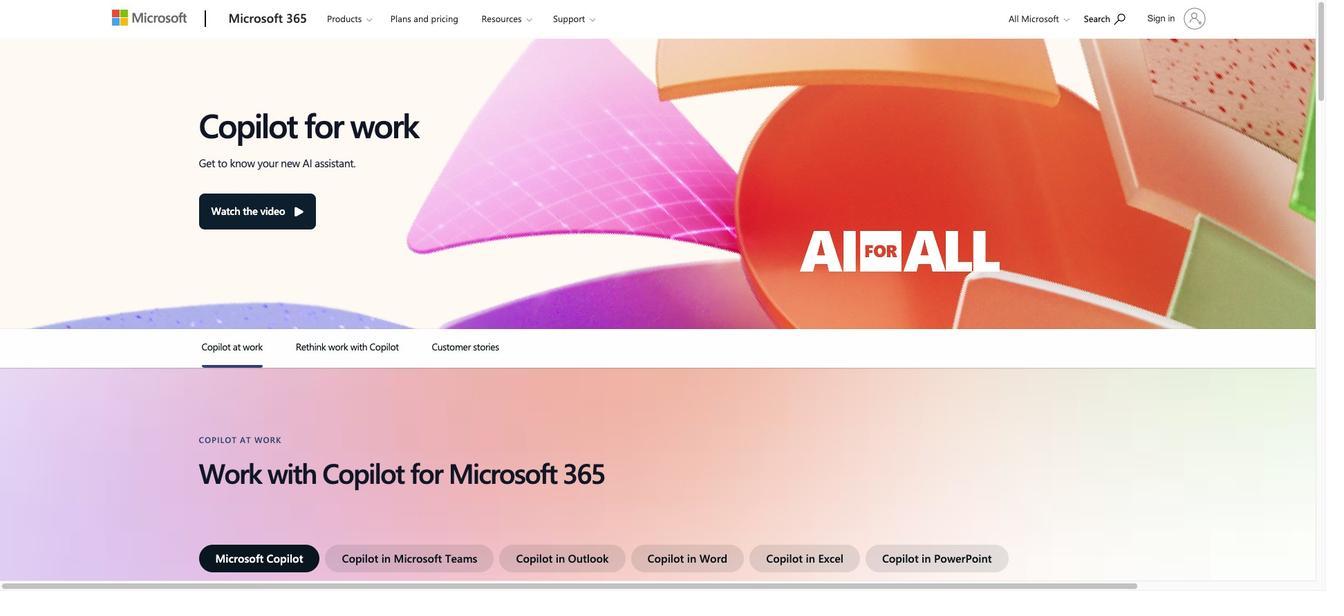 Task type: locate. For each thing, give the bounding box(es) containing it.
1 horizontal spatial for
[[410, 454, 442, 491]]

0 vertical spatial 365
[[286, 10, 307, 26]]

1 vertical spatial for
[[410, 454, 442, 491]]

microsoft
[[229, 10, 283, 26], [1021, 12, 1059, 24], [449, 454, 557, 491]]

tab list
[[199, 545, 1111, 572]]

microsoft inside "dropdown button"
[[1021, 12, 1059, 24]]

resources
[[482, 12, 522, 24]]

0 horizontal spatial copilot
[[199, 102, 297, 147]]

support button
[[541, 1, 606, 36]]

all microsoft
[[1009, 12, 1059, 24]]

products
[[327, 12, 362, 24]]

with
[[267, 454, 316, 491]]

products button
[[315, 1, 383, 36]]

copilot
[[199, 102, 297, 147], [322, 454, 404, 491]]

1 horizontal spatial copilot
[[322, 454, 404, 491]]

sign in link
[[1139, 2, 1211, 35]]

1 horizontal spatial 365
[[563, 454, 605, 491]]

ai for all image
[[0, 39, 1316, 329]]

plans and pricing link
[[384, 1, 465, 34]]

0 horizontal spatial microsoft
[[229, 10, 283, 26]]

plans and pricing
[[391, 12, 458, 24]]

sign in
[[1148, 13, 1175, 24]]

the
[[243, 204, 258, 218]]

for
[[304, 102, 343, 147], [410, 454, 442, 491]]

0 vertical spatial copilot
[[199, 102, 297, 147]]

1 horizontal spatial microsoft
[[449, 454, 557, 491]]

video
[[260, 204, 285, 218]]

0 vertical spatial for
[[304, 102, 343, 147]]

resources button
[[470, 1, 543, 36]]

0 horizontal spatial for
[[304, 102, 343, 147]]

and
[[414, 12, 429, 24]]

sign
[[1148, 13, 1166, 24]]

2 horizontal spatial microsoft
[[1021, 12, 1059, 24]]

copilot at work image
[[202, 365, 263, 368]]

search button
[[1078, 2, 1132, 33]]

365
[[286, 10, 307, 26], [563, 454, 605, 491]]

copilot for work
[[199, 102, 418, 147]]

1 vertical spatial 365
[[563, 454, 605, 491]]

all microsoft button
[[998, 1, 1076, 36]]



Task type: vqa. For each thing, say whether or not it's contained in the screenshot.
the leftmost for
yes



Task type: describe. For each thing, give the bounding box(es) containing it.
pricing
[[431, 12, 458, 24]]

1 vertical spatial copilot
[[322, 454, 404, 491]]

watch the video button
[[199, 194, 316, 230]]

work with copilot for microsoft 365
[[199, 454, 605, 491]]

Search search field
[[1077, 2, 1139, 33]]

work
[[350, 102, 418, 147]]

watch the video
[[211, 204, 285, 218]]

microsoft 365 link
[[222, 1, 314, 38]]

in
[[1168, 13, 1175, 24]]

search
[[1084, 12, 1110, 24]]

plans
[[391, 12, 411, 24]]

support
[[553, 12, 585, 24]]

work
[[199, 454, 261, 491]]

watch
[[211, 204, 240, 218]]

microsoft 365
[[229, 10, 307, 26]]

0 horizontal spatial 365
[[286, 10, 307, 26]]

microsoft image
[[112, 10, 186, 26]]

all
[[1009, 12, 1019, 24]]



